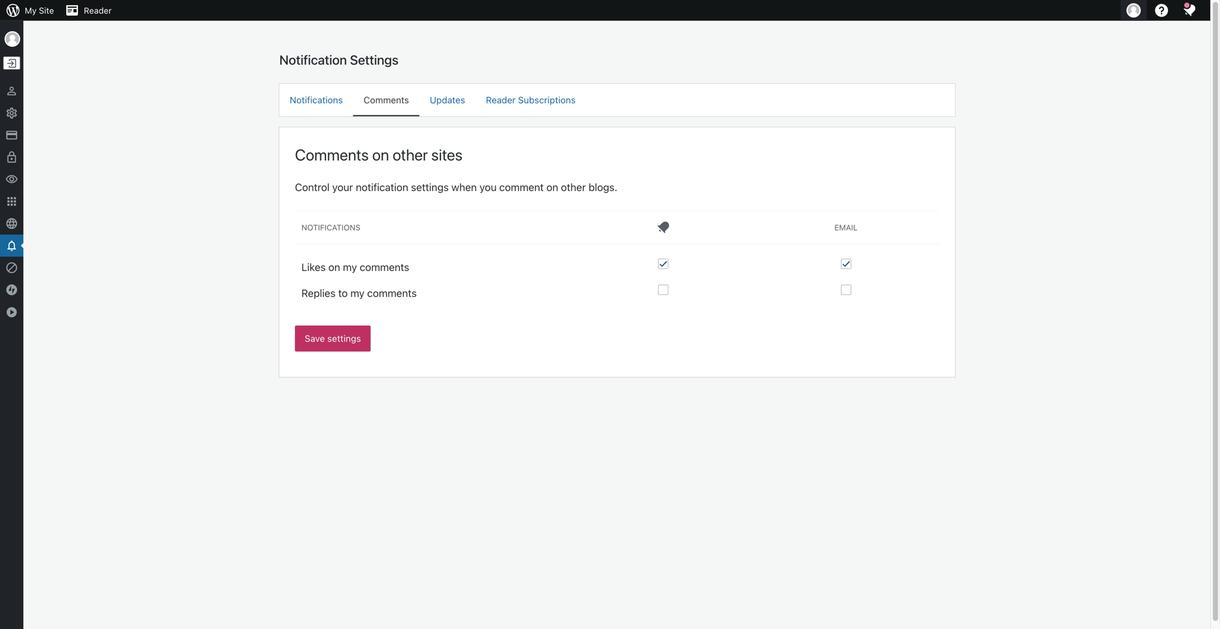 Task type: describe. For each thing, give the bounding box(es) containing it.
comments for comments on other sites
[[295, 146, 369, 164]]

site
[[39, 6, 54, 15]]

comment
[[499, 181, 544, 193]]

my
[[25, 6, 37, 15]]

replies
[[302, 287, 336, 299]]

on for comments
[[329, 261, 340, 273]]

settings image
[[5, 107, 18, 120]]

reader subscriptions link
[[476, 84, 586, 115]]

settings inside button
[[327, 333, 361, 344]]

log out of wordpress.com image
[[6, 58, 18, 69]]

1 vertical spatial other
[[561, 181, 586, 193]]

notifications
[[290, 95, 343, 105]]

my site
[[25, 6, 54, 15]]

language image
[[5, 217, 18, 230]]

notifications
[[302, 223, 361, 232]]

reader link
[[59, 0, 117, 21]]

comments for replies to my comments
[[367, 287, 417, 299]]

lock image
[[5, 151, 18, 164]]

noah lott image
[[5, 31, 20, 47]]

visibility image
[[5, 173, 18, 186]]

0 vertical spatial other
[[393, 146, 428, 164]]

save settings
[[305, 333, 361, 344]]

save settings button
[[295, 326, 371, 352]]

notifications link
[[279, 84, 353, 115]]

comments on other sites
[[295, 146, 463, 164]]

apps image
[[5, 195, 18, 208]]

control your notification settings when you comment on other blogs.
[[295, 181, 618, 193]]

when
[[452, 181, 477, 193]]

comments on other sites main content
[[279, 51, 955, 377]]

0 vertical spatial settings
[[411, 181, 449, 193]]

email
[[835, 223, 858, 232]]

comments link
[[353, 84, 420, 115]]

you
[[480, 181, 497, 193]]

my site link
[[0, 0, 59, 21]]

on for sites
[[372, 146, 389, 164]]



Task type: locate. For each thing, give the bounding box(es) containing it.
notification settings
[[279, 52, 399, 67]]

1 vertical spatial reader
[[486, 95, 516, 105]]

likes on my comments
[[302, 261, 409, 273]]

comments for likes on my comments
[[360, 261, 409, 273]]

person image
[[5, 84, 18, 97]]

1 horizontal spatial reader
[[486, 95, 516, 105]]

0 vertical spatial comments
[[360, 261, 409, 273]]

reader left subscriptions
[[486, 95, 516, 105]]

notification
[[356, 181, 408, 193]]

settings right save
[[327, 333, 361, 344]]

0 horizontal spatial other
[[393, 146, 428, 164]]

notifications image
[[5, 239, 18, 252]]

control
[[295, 181, 330, 193]]

save
[[305, 333, 325, 344]]

1 horizontal spatial on
[[372, 146, 389, 164]]

1 vertical spatial comments
[[367, 287, 417, 299]]

on
[[372, 146, 389, 164], [547, 181, 558, 193], [329, 261, 340, 273]]

help image
[[1154, 3, 1170, 18]]

subscriptions
[[518, 95, 576, 105]]

my up to
[[343, 261, 357, 273]]

my
[[343, 261, 357, 273], [351, 287, 365, 299]]

reader for reader
[[84, 6, 112, 15]]

0 horizontal spatial on
[[329, 261, 340, 273]]

None checkbox
[[658, 259, 669, 269], [841, 259, 852, 269], [658, 259, 669, 269], [841, 259, 852, 269]]

replies to my comments
[[302, 287, 417, 299]]

on right comment
[[547, 181, 558, 193]]

reader
[[84, 6, 112, 15], [486, 95, 516, 105]]

comments
[[364, 95, 409, 105], [295, 146, 369, 164]]

0 horizontal spatial settings
[[327, 333, 361, 344]]

updates
[[430, 95, 465, 105]]

comments for comments
[[364, 95, 409, 105]]

reader for reader subscriptions
[[486, 95, 516, 105]]

2 vertical spatial on
[[329, 261, 340, 273]]

1 vertical spatial comments
[[295, 146, 369, 164]]

1 horizontal spatial settings
[[411, 181, 449, 193]]

comments up "comments on other sites"
[[364, 95, 409, 105]]

comments up your
[[295, 146, 369, 164]]

likes
[[302, 261, 326, 273]]

blogs.
[[589, 181, 618, 193]]

to
[[338, 287, 348, 299]]

other left "blogs." at the top of page
[[561, 181, 586, 193]]

1 vertical spatial on
[[547, 181, 558, 193]]

reader inside menu
[[486, 95, 516, 105]]

comments down likes on my comments
[[367, 287, 417, 299]]

reader right site
[[84, 6, 112, 15]]

0 vertical spatial comments
[[364, 95, 409, 105]]

0 vertical spatial on
[[372, 146, 389, 164]]

reader subscriptions
[[486, 95, 576, 105]]

on right likes
[[329, 261, 340, 273]]

my for on
[[343, 261, 357, 273]]

updates link
[[420, 84, 476, 115]]

menu containing notifications
[[279, 84, 955, 116]]

0 vertical spatial my
[[343, 261, 357, 273]]

other
[[393, 146, 428, 164], [561, 181, 586, 193]]

manage your notifications image
[[1182, 3, 1198, 18]]

my for to
[[351, 287, 365, 299]]

other left sites
[[393, 146, 428, 164]]

1 vertical spatial settings
[[327, 333, 361, 344]]

comments
[[360, 261, 409, 273], [367, 287, 417, 299]]

on up notification
[[372, 146, 389, 164]]

menu
[[279, 84, 955, 116]]

0 vertical spatial reader
[[84, 6, 112, 15]]

reader inside "link"
[[84, 6, 112, 15]]

my profile image
[[1127, 3, 1141, 18]]

0 horizontal spatial reader
[[84, 6, 112, 15]]

None checkbox
[[658, 285, 669, 295], [841, 285, 852, 295], [658, 285, 669, 295], [841, 285, 852, 295]]

block image
[[5, 261, 18, 274]]

settings left when
[[411, 181, 449, 193]]

my right to
[[351, 287, 365, 299]]

comments inside menu
[[364, 95, 409, 105]]

your
[[332, 181, 353, 193]]

comments up replies to my comments
[[360, 261, 409, 273]]

settings
[[411, 181, 449, 193], [327, 333, 361, 344]]

sites
[[431, 146, 463, 164]]

1 vertical spatial my
[[351, 287, 365, 299]]

1 horizontal spatial other
[[561, 181, 586, 193]]

credit_card image
[[5, 129, 18, 142]]

2 horizontal spatial on
[[547, 181, 558, 193]]



Task type: vqa. For each thing, say whether or not it's contained in the screenshot.
My
yes



